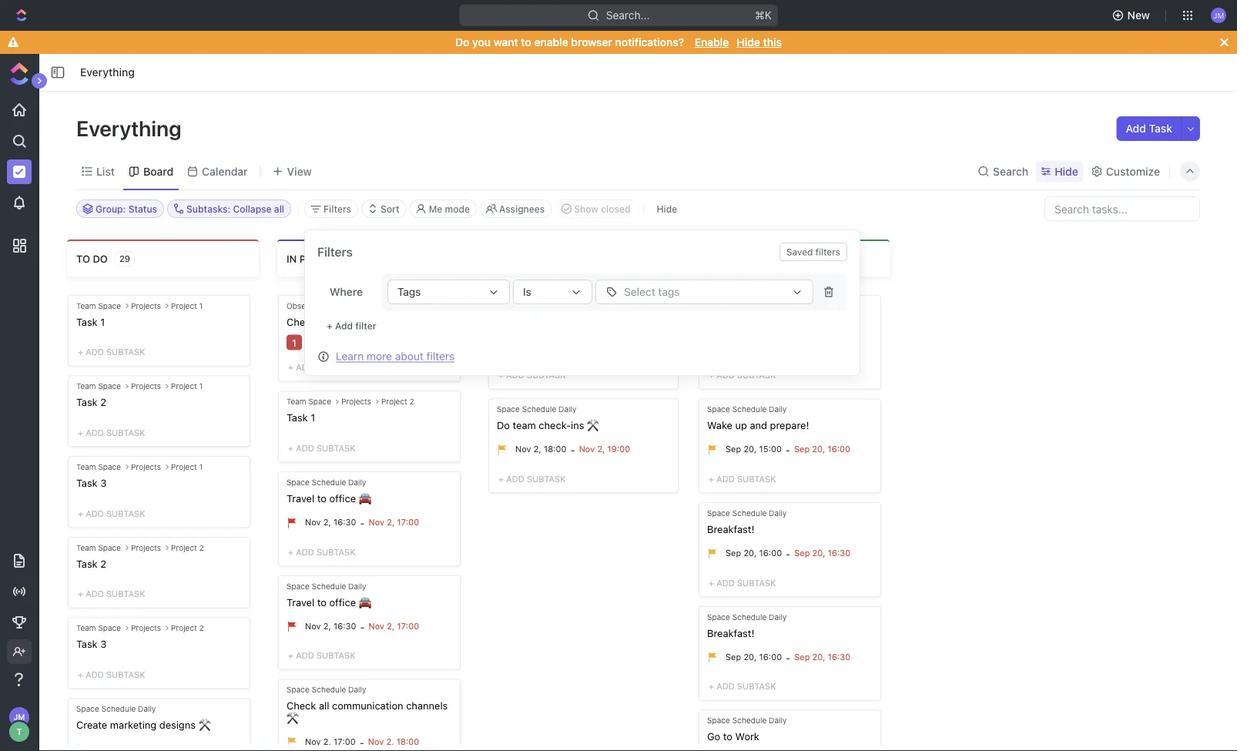 Task type: locate. For each thing, give the bounding box(es) containing it.
team space up ‎task 1
[[76, 301, 121, 310]]

2 vertical spatial project 1
[[171, 463, 203, 471]]

2
[[100, 397, 106, 408], [410, 397, 414, 406], [199, 543, 204, 552], [100, 558, 106, 569], [199, 624, 204, 633]]

0 horizontal spatial filters
[[317, 245, 353, 259]]

0 vertical spatial space schedule daily travel to office 🚘
[[287, 478, 369, 504]]

do you want to enable browser notifications? enable hide this
[[455, 36, 782, 49]]

team space down task 2
[[76, 624, 121, 633]]

1 project 1 from the top
[[171, 301, 203, 310]]

0 vertical spatial task 3
[[76, 477, 107, 489]]

1 vertical spatial space schedule daily breakfast!
[[707, 612, 787, 639]]

1
[[199, 301, 203, 310], [100, 316, 105, 328], [292, 337, 297, 348], [199, 382, 203, 391], [311, 412, 315, 424], [199, 463, 203, 471]]

2 space schedule daily travel to office 🚘 from the top
[[287, 582, 369, 608]]

list link
[[93, 161, 115, 182]]

task 3 for project 1
[[76, 477, 107, 489]]

observatory check out rancho obser.
[[287, 301, 405, 328]]

space
[[98, 301, 121, 310], [497, 301, 520, 310], [707, 301, 730, 310], [98, 382, 121, 391], [309, 397, 331, 406], [497, 405, 520, 414], [707, 405, 730, 414], [98, 463, 121, 471], [287, 478, 310, 487], [707, 509, 730, 518], [98, 543, 121, 552], [287, 582, 310, 591], [707, 612, 730, 621], [98, 624, 121, 633], [287, 685, 310, 694], [76, 704, 99, 713], [707, 716, 730, 725]]

0 vertical spatial everything
[[80, 66, 135, 79]]

1 vertical spatial office
[[329, 596, 356, 608]]

task inside "button"
[[1149, 122, 1173, 135]]

‎task 2
[[76, 397, 106, 408]]

1 vertical spatial task 3
[[76, 638, 107, 650]]

daily inside the space schedule daily check all communication channels ⚒️
[[348, 685, 366, 694]]

1 office from the top
[[329, 493, 356, 504]]

hide button
[[1037, 161, 1083, 182]]

1 travel from the top
[[287, 493, 315, 504]]

task
[[1149, 122, 1173, 135], [287, 412, 308, 424], [76, 477, 98, 489], [76, 558, 98, 569], [76, 638, 98, 650]]

team
[[513, 316, 536, 328], [513, 420, 536, 431]]

to do
[[76, 253, 108, 264]]

1 vertical spatial travel
[[287, 596, 315, 608]]

tags
[[398, 286, 421, 298]]

saved
[[787, 247, 813, 257]]

0 vertical spatial ‎task
[[76, 316, 98, 328]]

filters button
[[304, 200, 358, 218]]

1 vertical spatial check
[[287, 700, 316, 712]]

0 vertical spatial space schedule daily breakfast!
[[707, 509, 787, 535]]

1 horizontal spatial hide
[[737, 36, 761, 49]]

check
[[287, 316, 316, 328], [287, 700, 316, 712]]

+
[[327, 321, 333, 331], [78, 347, 83, 357], [288, 363, 294, 373], [499, 370, 504, 380], [709, 370, 714, 380], [78, 428, 83, 438], [288, 443, 294, 453], [499, 474, 504, 484], [709, 474, 714, 484], [78, 508, 83, 518], [288, 547, 294, 557], [709, 578, 714, 588], [78, 589, 83, 599], [288, 651, 294, 661], [78, 670, 83, 680], [709, 682, 714, 692]]

add task
[[1126, 122, 1173, 135]]

2 for task 2
[[199, 543, 204, 552]]

2 project 1 from the top
[[171, 382, 203, 391]]

0 vertical spatial breakfast!
[[707, 523, 755, 535]]

1 vertical spatial 🚘
[[359, 596, 369, 608]]

29
[[119, 254, 130, 264]]

marketing
[[110, 719, 157, 731]]

check left the all
[[287, 700, 316, 712]]

1 vertical spatial ‎task
[[76, 397, 98, 408]]

filters right "saved"
[[816, 247, 841, 257]]

2 horizontal spatial filters
[[816, 247, 841, 257]]

0 vertical spatial office
[[329, 493, 356, 504]]

⌘k
[[755, 9, 772, 22]]

0 vertical spatial team
[[513, 316, 536, 328]]

work
[[736, 731, 760, 742]]

team up task 2
[[76, 543, 96, 552]]

1 vertical spatial 3
[[100, 638, 107, 650]]

space schedule daily create marketing designs ⚒️
[[76, 704, 209, 731]]

2 horizontal spatial hide
[[1055, 165, 1079, 178]]

2 3 from the top
[[100, 638, 107, 650]]

0 vertical spatial hide
[[737, 36, 761, 49]]

0 horizontal spatial hide
[[657, 203, 678, 214]]

1 space schedule daily travel to office 🚘 from the top
[[287, 478, 369, 504]]

2 vertical spatial project 2
[[171, 624, 204, 633]]

+ add subtask
[[78, 347, 145, 357], [288, 363, 356, 373], [499, 370, 566, 380], [709, 370, 776, 380], [78, 428, 145, 438], [288, 443, 356, 453], [499, 474, 566, 484], [709, 474, 776, 484], [78, 508, 145, 518], [288, 547, 356, 557], [709, 578, 776, 588], [78, 589, 145, 599], [288, 651, 356, 661], [78, 670, 145, 680], [709, 682, 776, 692]]

breakfast!
[[707, 523, 755, 535], [707, 627, 755, 639]]

0 vertical spatial ins
[[571, 316, 585, 328]]

1 vertical spatial breakfast!
[[707, 627, 755, 639]]

office
[[329, 493, 356, 504], [329, 596, 356, 608]]

space schedule daily breakfast!
[[707, 509, 787, 535], [707, 612, 787, 639]]

0 vertical spatial travel
[[287, 493, 315, 504]]

is
[[523, 286, 532, 298]]

learn
[[336, 350, 364, 363]]

🚘
[[359, 493, 369, 504], [359, 596, 369, 608]]

project 2 for task 1
[[382, 397, 414, 406]]

project 2 for task 3
[[171, 624, 204, 633]]

2 task 3 from the top
[[76, 638, 107, 650]]

all
[[319, 700, 329, 712]]

up
[[736, 420, 747, 431]]

2 🚘 from the top
[[359, 596, 369, 608]]

1 🚘 from the top
[[359, 493, 369, 504]]

check-
[[539, 316, 571, 328], [539, 420, 571, 431]]

2 breakfast! from the top
[[707, 627, 755, 639]]

daily
[[559, 301, 577, 310], [769, 301, 787, 310], [559, 405, 577, 414], [769, 405, 787, 414], [348, 478, 366, 487], [769, 509, 787, 518], [348, 582, 366, 591], [769, 612, 787, 621], [348, 685, 366, 694], [138, 704, 156, 713], [769, 716, 787, 725]]

1 vertical spatial project 2
[[171, 543, 204, 552]]

team space down ‎task 2
[[76, 463, 121, 471]]

space schedule daily travel to office 🚘
[[287, 478, 369, 504], [287, 582, 369, 608]]

1 vertical spatial space schedule daily travel to office 🚘
[[287, 582, 369, 608]]

3 project 1 from the top
[[171, 463, 203, 471]]

1 vertical spatial hide
[[1055, 165, 1079, 178]]

2 space schedule daily do team check-ins ⚒️ from the top
[[497, 405, 597, 431]]

space schedule daily do team check-ins ⚒️
[[497, 301, 597, 328], [497, 405, 597, 431]]

subtask
[[106, 347, 145, 357], [317, 363, 356, 373], [527, 370, 566, 380], [737, 370, 776, 380], [106, 428, 145, 438], [317, 443, 356, 453], [527, 474, 566, 484], [737, 474, 776, 484], [106, 508, 145, 518], [317, 547, 356, 557], [737, 578, 776, 588], [106, 589, 145, 599], [317, 651, 356, 661], [106, 670, 145, 680], [737, 682, 776, 692]]

‎task 1
[[76, 316, 105, 328]]

1 check from the top
[[287, 316, 316, 328]]

wake
[[707, 420, 733, 431]]

do
[[93, 253, 108, 264]]

1 team from the top
[[513, 316, 536, 328]]

to
[[521, 36, 532, 49], [76, 253, 90, 264], [317, 493, 327, 504], [317, 596, 327, 608], [723, 731, 733, 742]]

⚒️
[[587, 316, 597, 328], [587, 420, 597, 431], [287, 712, 297, 724], [198, 719, 209, 731]]

0 vertical spatial 3
[[100, 477, 107, 489]]

space inside space schedule daily wake up and prepare!
[[707, 405, 730, 414]]

0 vertical spatial check
[[287, 316, 316, 328]]

ins
[[571, 316, 585, 328], [571, 420, 585, 431]]

-
[[571, 444, 575, 456], [786, 444, 791, 456], [360, 517, 365, 529], [786, 548, 791, 560], [360, 621, 365, 633], [786, 652, 791, 663], [360, 737, 364, 748]]

daily inside space schedule daily wake up and prepare!
[[769, 405, 787, 414]]

prepare!
[[770, 420, 810, 431]]

2 check from the top
[[287, 700, 316, 712]]

⚒️ inside space schedule daily create marketing designs ⚒️
[[198, 719, 209, 731]]

3 for project 1
[[100, 477, 107, 489]]

1 vertical spatial ins
[[571, 420, 585, 431]]

0 vertical spatial do
[[455, 36, 470, 49]]

add inside "button"
[[1126, 122, 1147, 135]]

hide
[[737, 36, 761, 49], [1055, 165, 1079, 178], [657, 203, 678, 214]]

project 2
[[382, 397, 414, 406], [171, 543, 204, 552], [171, 624, 204, 633]]

1 task 3 from the top
[[76, 477, 107, 489]]

1 vertical spatial everything
[[76, 115, 186, 141]]

1 vertical spatial space schedule daily do team check-ins ⚒️
[[497, 405, 597, 431]]

project 1
[[171, 301, 203, 310], [171, 382, 203, 391], [171, 463, 203, 471]]

communication
[[332, 700, 404, 712]]

create
[[76, 719, 107, 731]]

1 space schedule daily do team check-ins ⚒️ from the top
[[497, 301, 597, 328]]

board link
[[140, 161, 174, 182]]

travel
[[287, 493, 315, 504], [287, 596, 315, 608]]

0 vertical spatial 🚘
[[359, 493, 369, 504]]

2 vertical spatial hide
[[657, 203, 678, 214]]

team space up the task 1
[[287, 397, 331, 406]]

project
[[171, 301, 197, 310], [171, 382, 197, 391], [382, 397, 408, 406], [171, 463, 197, 471], [171, 543, 197, 552], [171, 624, 197, 633]]

1 vertical spatial do
[[497, 316, 510, 328]]

team space
[[76, 301, 121, 310], [76, 382, 121, 391], [287, 397, 331, 406], [76, 463, 121, 471], [76, 543, 121, 552], [76, 624, 121, 633]]

list
[[96, 165, 115, 178]]

check inside the space schedule daily check all communication channels ⚒️
[[287, 700, 316, 712]]

check inside observatory check out rancho obser.
[[287, 316, 316, 328]]

1 ‎task from the top
[[76, 316, 98, 328]]

is button
[[513, 280, 593, 304]]

2 ins from the top
[[571, 420, 585, 431]]

notifications?
[[615, 36, 684, 49]]

progress
[[300, 253, 353, 264]]

1 vertical spatial check-
[[539, 420, 571, 431]]

projects
[[131, 301, 161, 310], [131, 382, 161, 391], [341, 397, 371, 406], [131, 463, 161, 471], [131, 543, 161, 552], [131, 624, 161, 633]]

0 vertical spatial project 1
[[171, 301, 203, 310]]

filter
[[356, 321, 376, 331]]

1 check- from the top
[[539, 316, 571, 328]]

filters up where
[[317, 245, 353, 259]]

check down observatory
[[287, 316, 316, 328]]

tags
[[658, 286, 680, 298]]

hide inside hide dropdown button
[[1055, 165, 1079, 178]]

everything inside everything link
[[80, 66, 135, 79]]

filters right about
[[427, 350, 455, 363]]

everything
[[80, 66, 135, 79], [76, 115, 186, 141]]

filters
[[317, 245, 353, 259], [816, 247, 841, 257], [427, 350, 455, 363]]

task 3
[[76, 477, 107, 489], [76, 638, 107, 650]]

add
[[1126, 122, 1147, 135], [335, 321, 353, 331], [86, 347, 104, 357], [296, 363, 314, 373], [506, 370, 525, 380], [717, 370, 735, 380], [86, 428, 104, 438], [296, 443, 314, 453], [506, 474, 525, 484], [717, 474, 735, 484], [86, 508, 104, 518], [296, 547, 314, 557], [717, 578, 735, 588], [86, 589, 104, 599], [296, 651, 314, 661], [86, 670, 104, 680], [717, 682, 735, 692]]

do
[[455, 36, 470, 49], [497, 316, 510, 328], [497, 420, 510, 431]]

0 vertical spatial project 2
[[382, 397, 414, 406]]

2 ‎task from the top
[[76, 397, 98, 408]]

‎task for ‎task 1
[[76, 316, 98, 328]]

go
[[707, 731, 721, 742]]

1 vertical spatial project 1
[[171, 382, 203, 391]]

0 vertical spatial space schedule daily do team check-ins ⚒️
[[497, 301, 597, 328]]

‎task
[[76, 316, 98, 328], [76, 397, 98, 408]]

hide inside hide button
[[657, 203, 678, 214]]

team down task 2
[[76, 624, 96, 633]]

1 3 from the top
[[100, 477, 107, 489]]

rancho
[[337, 316, 372, 328]]

1 vertical spatial team
[[513, 420, 536, 431]]

designs
[[159, 719, 196, 731]]

2 check- from the top
[[539, 420, 571, 431]]

calendar link
[[199, 161, 248, 182]]

space inside 'space schedule daily go to work'
[[707, 716, 730, 725]]

team space up task 2
[[76, 543, 121, 552]]

0 vertical spatial check-
[[539, 316, 571, 328]]

1 ins from the top
[[571, 316, 585, 328]]



Task type: vqa. For each thing, say whether or not it's contained in the screenshot.
Select tags on the top right of page
yes



Task type: describe. For each thing, give the bounding box(es) containing it.
team up ‎task 2
[[76, 382, 96, 391]]

space schedule daily wake up and prepare!
[[707, 405, 810, 431]]

assignees
[[499, 203, 545, 214]]

enable
[[695, 36, 729, 49]]

team up the task 1
[[287, 397, 306, 406]]

channels
[[406, 700, 448, 712]]

2 office from the top
[[329, 596, 356, 608]]

‎task for ‎task 2
[[76, 397, 98, 408]]

Search tasks... text field
[[1046, 197, 1200, 220]]

project 2 for task 2
[[171, 543, 204, 552]]

want
[[494, 36, 518, 49]]

obser.
[[375, 316, 405, 328]]

select
[[624, 286, 656, 298]]

in progress
[[287, 253, 353, 264]]

task 3 for project 2
[[76, 638, 107, 650]]

schedule inside the space schedule daily check all communication channels ⚒️
[[312, 685, 346, 694]]

board
[[143, 165, 174, 178]]

search...
[[606, 9, 650, 22]]

space schedule daily check all communication channels ⚒️
[[287, 685, 448, 724]]

customize button
[[1086, 161, 1165, 182]]

observatory
[[287, 301, 332, 310]]

2 vertical spatial do
[[497, 420, 510, 431]]

space schedule daily
[[707, 301, 787, 310]]

1 breakfast! from the top
[[707, 523, 755, 535]]

browser
[[571, 36, 613, 49]]

2 team from the top
[[513, 420, 536, 431]]

out
[[319, 316, 334, 328]]

where
[[330, 286, 363, 298]]

project 1 for ‎task 2
[[171, 382, 203, 391]]

customize
[[1106, 165, 1161, 178]]

learn more about filters link
[[336, 350, 455, 363]]

project 1 for ‎task 1
[[171, 301, 203, 310]]

space inside space schedule daily create marketing designs ⚒️
[[76, 704, 99, 713]]

team space up ‎task 2
[[76, 382, 121, 391]]

enable
[[534, 36, 569, 49]]

2 space schedule daily breakfast! from the top
[[707, 612, 787, 639]]

more
[[367, 350, 392, 363]]

+ add filter
[[327, 321, 376, 331]]

task 2
[[76, 558, 106, 569]]

1 horizontal spatial filters
[[427, 350, 455, 363]]

and
[[750, 420, 768, 431]]

search
[[993, 165, 1029, 178]]

⚒️ inside the space schedule daily check all communication channels ⚒️
[[287, 712, 297, 724]]

add task button
[[1117, 116, 1182, 141]]

2 travel from the top
[[287, 596, 315, 608]]

2 for task 3
[[199, 624, 204, 633]]

everything link
[[76, 63, 139, 82]]

schedule inside 'space schedule daily go to work'
[[733, 716, 767, 725]]

34
[[773, 254, 784, 264]]

saved filters
[[787, 247, 841, 257]]

new button
[[1106, 3, 1160, 28]]

schedule inside space schedule daily create marketing designs ⚒️
[[102, 704, 136, 713]]

filters
[[324, 203, 351, 214]]

team up ‎task 1
[[76, 301, 96, 310]]

select tags
[[624, 286, 680, 298]]

select tags button
[[596, 280, 814, 304]]

space schedule daily go to work
[[707, 716, 787, 742]]

daily inside 'space schedule daily go to work'
[[769, 716, 787, 725]]

this
[[763, 36, 782, 49]]

tags button
[[388, 280, 510, 304]]

calendar
[[202, 165, 248, 178]]

search button
[[973, 161, 1034, 182]]

space inside the space schedule daily check all communication channels ⚒️
[[287, 685, 310, 694]]

schedule inside space schedule daily wake up and prepare!
[[733, 405, 767, 414]]

to inside 'space schedule daily go to work'
[[723, 731, 733, 742]]

learn more about filters
[[336, 350, 455, 363]]

in
[[287, 253, 297, 264]]

1 space schedule daily breakfast! from the top
[[707, 509, 787, 535]]

you
[[472, 36, 491, 49]]

hide button
[[651, 200, 684, 218]]

task 1
[[287, 412, 315, 424]]

2 for task 1
[[410, 397, 414, 406]]

3 for project 2
[[100, 638, 107, 650]]

assignees button
[[480, 200, 552, 218]]

daily inside space schedule daily create marketing designs ⚒️
[[138, 704, 156, 713]]

new
[[1128, 9, 1151, 22]]

about
[[395, 350, 424, 363]]

project 1 for task 3
[[171, 463, 203, 471]]

team down ‎task 2
[[76, 463, 96, 471]]



